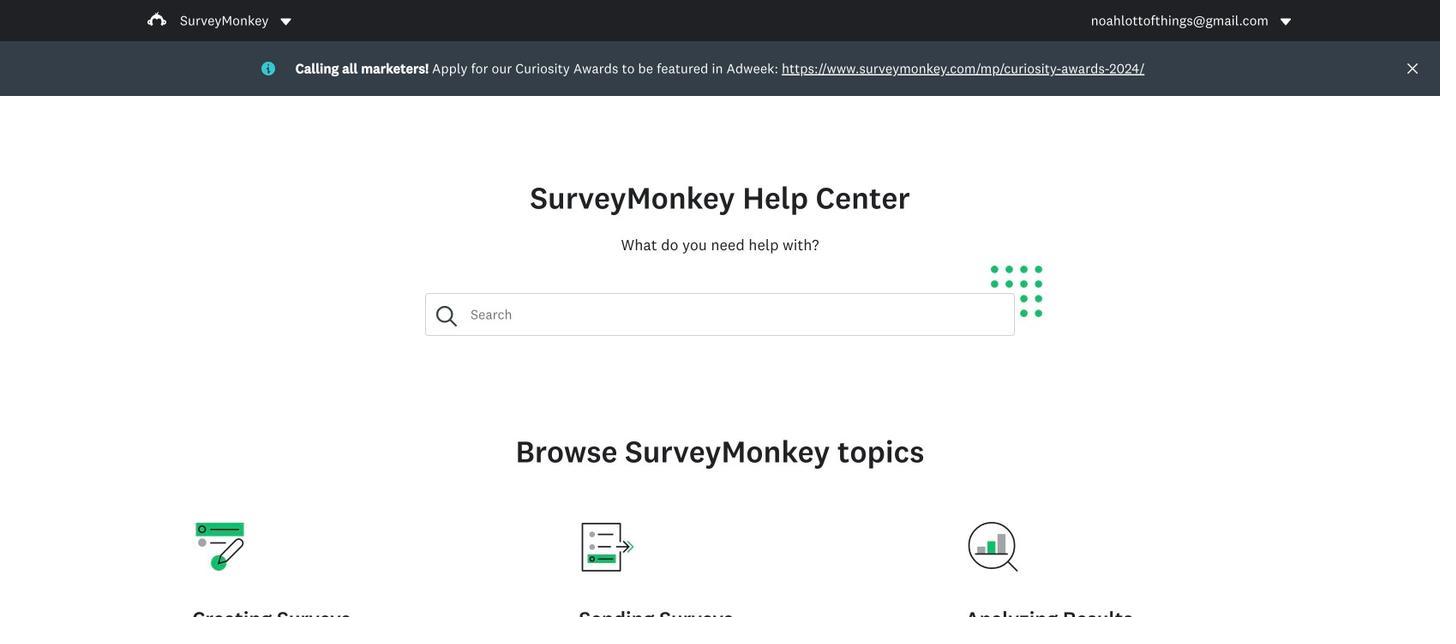 Task type: describe. For each thing, give the bounding box(es) containing it.
search image
[[436, 306, 457, 327]]

Search text field
[[457, 294, 1014, 335]]



Task type: vqa. For each thing, say whether or not it's contained in the screenshot.
Chapter Markers toolbar
no



Task type: locate. For each thing, give the bounding box(es) containing it.
open image
[[279, 15, 293, 29], [1281, 18, 1291, 25]]

open image
[[1279, 15, 1293, 29], [281, 18, 291, 25]]

close image
[[1406, 62, 1420, 75]]

search image
[[436, 306, 457, 327]]

info icon image
[[261, 62, 275, 75]]

1 horizontal spatial open image
[[1281, 18, 1291, 25]]

close image
[[1408, 63, 1418, 74]]

open image inside icon
[[1281, 18, 1291, 25]]

0 horizontal spatial open image
[[279, 15, 293, 29]]

1 horizontal spatial open image
[[1279, 15, 1293, 29]]

0 horizontal spatial open image
[[281, 18, 291, 25]]

alert
[[0, 41, 1440, 96]]



